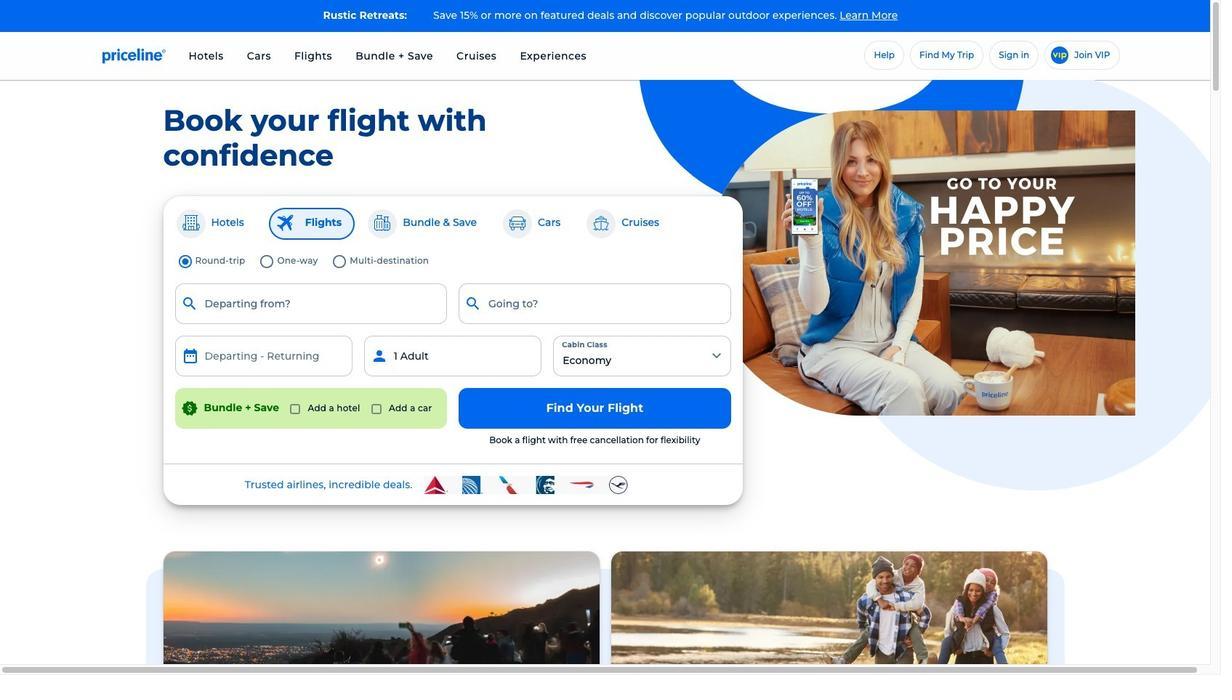 Task type: describe. For each thing, give the bounding box(es) containing it.
Going to? field
[[459, 283, 731, 324]]



Task type: locate. For each thing, give the bounding box(es) containing it.
2 none field from the left
[[459, 283, 731, 324]]

1 horizontal spatial none field
[[459, 283, 731, 324]]

None button
[[175, 336, 352, 376]]

flight-search-form element
[[169, 251, 737, 452]]

Departing from? field
[[175, 283, 447, 324]]

priceline.com home image
[[102, 48, 165, 64]]

types of travel tab list
[[175, 208, 731, 240]]

none button inside flight-search-form element
[[175, 336, 352, 376]]

partner airline logos image
[[424, 476, 628, 494]]

1 none field from the left
[[175, 283, 447, 324]]

vip badge icon image
[[1051, 46, 1069, 64]]

0 horizontal spatial none field
[[175, 283, 447, 324]]

None field
[[175, 283, 447, 324], [459, 283, 731, 324]]

none field departing from?
[[175, 283, 447, 324]]

none field going to?
[[459, 283, 731, 324]]



Task type: vqa. For each thing, say whether or not it's contained in the screenshot.
button in the Flight-Search-Form element
yes



